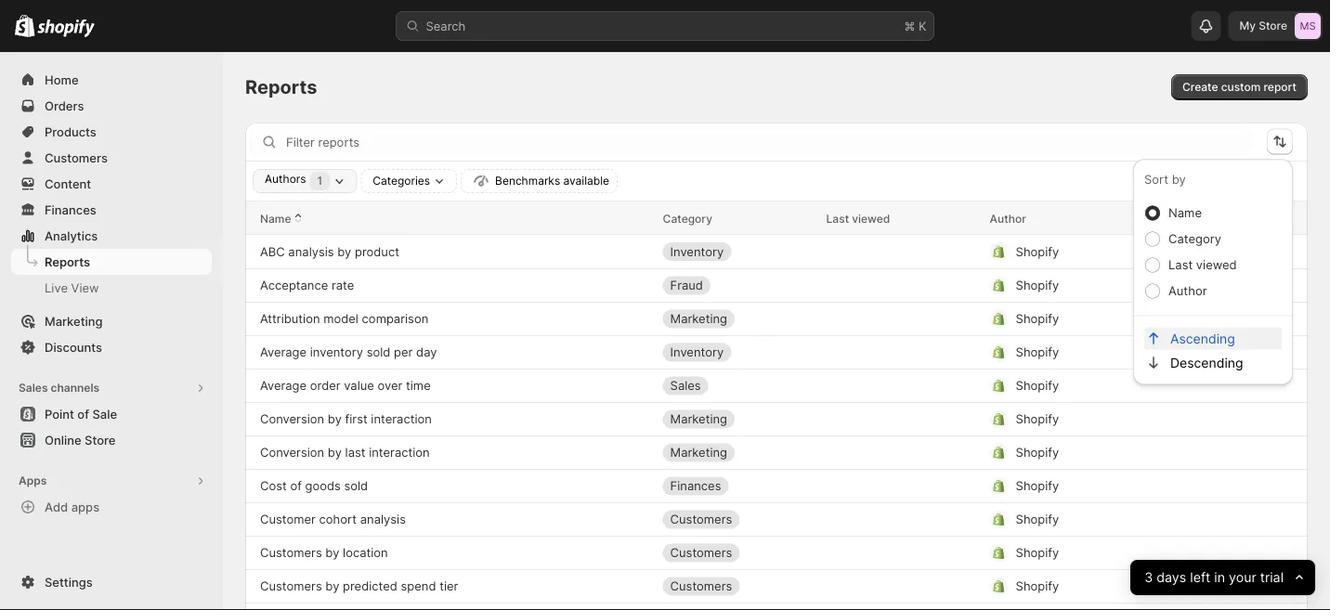 Task type: describe. For each thing, give the bounding box(es) containing it.
average for average inventory sold per day
[[260, 345, 307, 360]]

live view
[[45, 281, 99, 295]]

sold inside the cost of goods sold link
[[344, 479, 368, 493]]

row containing attribution model comparison
[[245, 302, 1308, 335]]

customers by predicted spend tier
[[260, 579, 458, 594]]

online
[[45, 433, 81, 447]]

my
[[1240, 19, 1256, 33]]

fraud cell
[[663, 271, 812, 301]]

shopify for acceptance rate
[[1016, 278, 1059, 293]]

create custom report
[[1183, 80, 1297, 94]]

acceptance rate
[[260, 278, 354, 293]]

shopify for conversion by first interaction
[[1016, 412, 1059, 426]]

custom
[[1221, 80, 1261, 94]]

model
[[323, 312, 359, 326]]

live view link
[[11, 275, 212, 301]]

author inside sort by option group
[[1169, 284, 1207, 298]]

attribution model comparison
[[260, 312, 429, 326]]

1 horizontal spatial shopify image
[[37, 19, 95, 38]]

cohort
[[319, 512, 357, 527]]

by for sort by
[[1172, 172, 1186, 186]]

shopify cell for comparison
[[990, 304, 1249, 334]]

finances link
[[11, 197, 212, 223]]

row containing average order value over time
[[245, 369, 1308, 402]]

shopify for customer cohort analysis
[[1016, 512, 1059, 527]]

shopify for cost of goods sold
[[1016, 479, 1059, 493]]

categories
[[373, 174, 430, 188]]

attribution model comparison link
[[260, 310, 429, 328]]

store for my store
[[1259, 19, 1288, 33]]

customer cohort analysis
[[260, 512, 406, 527]]

last viewed inside sort by option group
[[1169, 258, 1237, 272]]

name inside button
[[260, 212, 291, 225]]

last inside sort by option group
[[1169, 258, 1193, 272]]

conversion by first interaction link
[[260, 410, 432, 429]]

average inventory sold per day
[[260, 345, 437, 360]]

by for conversion by first interaction
[[328, 412, 342, 426]]

location
[[343, 546, 388, 560]]

row containing name
[[245, 202, 1308, 235]]

discounts link
[[11, 334, 212, 360]]

inventory cell for average inventory sold per day
[[663, 338, 812, 367]]

0 vertical spatial finances
[[45, 203, 96, 217]]

day
[[416, 345, 437, 360]]

add apps
[[45, 500, 100, 514]]

view
[[71, 281, 99, 295]]

online store
[[45, 433, 116, 447]]

channels
[[51, 381, 100, 395]]

customers by location link
[[260, 544, 388, 563]]

inventory cell for abc analysis by product
[[663, 237, 812, 267]]

descending button
[[1145, 351, 1282, 374]]

search
[[426, 19, 466, 33]]

categories button
[[361, 169, 457, 193]]

descending
[[1171, 355, 1243, 370]]

rate
[[332, 278, 354, 293]]

conversion by last interaction
[[260, 445, 430, 460]]

authors
[[265, 172, 306, 186]]

sold inside average inventory sold per day link
[[367, 345, 391, 360]]

available
[[563, 174, 609, 188]]

1
[[317, 174, 323, 188]]

of for sale
[[77, 407, 89, 421]]

comparison
[[362, 312, 429, 326]]

last viewed button
[[826, 209, 890, 228]]

sales for sales
[[670, 379, 701, 393]]

home link
[[11, 67, 212, 93]]

days
[[1157, 570, 1186, 586]]

2 shopify cell from the top
[[990, 271, 1249, 301]]

sales channels
[[19, 381, 100, 395]]

inventory for abc analysis by product
[[670, 244, 724, 259]]

author button
[[990, 209, 1026, 228]]

shopify for average inventory sold per day
[[1016, 345, 1059, 360]]

sales cell
[[663, 371, 812, 401]]

cost of goods sold
[[260, 479, 368, 493]]

shopify for average order value over time
[[1016, 379, 1059, 393]]

sales for sales channels
[[19, 381, 48, 395]]

time
[[406, 379, 431, 393]]

sort
[[1145, 172, 1169, 186]]

shopify cell for first
[[990, 405, 1249, 434]]

viewed inside button
[[852, 212, 890, 225]]

benchmarks
[[495, 174, 560, 188]]

online store button
[[0, 427, 223, 453]]

ascending
[[1171, 330, 1235, 346]]

row containing customers by location
[[245, 536, 1308, 569]]

live
[[45, 281, 68, 295]]

average for average order value over time
[[260, 379, 307, 393]]

1 cell from the left
[[260, 605, 648, 610]]

row containing customers by predicted spend tier
[[245, 569, 1308, 603]]

customer
[[260, 512, 316, 527]]

products link
[[11, 119, 212, 145]]

shopify cell for last
[[990, 438, 1249, 468]]

marketing cell for conversion by last interaction
[[663, 438, 812, 468]]

ascending button
[[1145, 327, 1282, 350]]

conversion by last interaction link
[[260, 444, 430, 462]]

tier
[[440, 579, 458, 594]]

by for conversion by last interaction
[[328, 445, 342, 460]]

analytics
[[45, 229, 98, 243]]

customers cell for customers by location
[[663, 538, 812, 568]]

⌘ k
[[904, 19, 927, 33]]

point of sale button
[[0, 401, 223, 427]]

row containing average inventory sold per day
[[245, 335, 1308, 369]]

orders link
[[11, 93, 212, 119]]

3 cell from the left
[[826, 605, 975, 610]]

customers cell for customer cohort analysis
[[663, 505, 812, 535]]

abc
[[260, 244, 285, 259]]

left
[[1190, 570, 1211, 586]]

0 horizontal spatial shopify image
[[15, 14, 35, 37]]

shopify for customers by predicted spend tier
[[1016, 579, 1059, 594]]

conversion for conversion by last interaction
[[260, 445, 324, 460]]

customers by predicted spend tier link
[[260, 577, 458, 596]]

shopify cell for value
[[990, 371, 1249, 401]]

marketing link
[[11, 308, 212, 334]]

settings
[[45, 575, 93, 589]]

acceptance rate link
[[260, 276, 354, 295]]



Task type: locate. For each thing, give the bounding box(es) containing it.
by left location
[[325, 546, 339, 560]]

11 shopify from the top
[[1016, 579, 1059, 594]]

analytics link
[[11, 223, 212, 249]]

7 shopify from the top
[[1016, 445, 1059, 460]]

row containing conversion by last interaction
[[245, 436, 1308, 469]]

benchmarks available
[[495, 174, 609, 188]]

row containing abc analysis by product
[[245, 235, 1308, 268]]

8 shopify from the top
[[1016, 479, 1059, 493]]

1 horizontal spatial finances
[[670, 479, 721, 493]]

shopify cell for by
[[990, 237, 1249, 267]]

1 horizontal spatial last viewed
[[1169, 258, 1237, 272]]

1 horizontal spatial of
[[290, 479, 302, 493]]

sales channels button
[[11, 375, 212, 401]]

1 vertical spatial author
[[1169, 284, 1207, 298]]

interaction
[[371, 412, 432, 426], [369, 445, 430, 460]]

online store link
[[11, 427, 212, 453]]

fraud
[[670, 278, 703, 293]]

inventory cell up sales 'cell'
[[663, 338, 812, 367]]

3 customers cell from the top
[[663, 572, 812, 602]]

3 shopify from the top
[[1016, 312, 1059, 326]]

store
[[1259, 19, 1288, 33], [85, 433, 116, 447]]

store down sale
[[85, 433, 116, 447]]

1 vertical spatial viewed
[[1196, 258, 1237, 272]]

Filter reports text field
[[286, 127, 1252, 157]]

0 vertical spatial author
[[990, 212, 1026, 225]]

marketing cell down fraud cell on the top
[[663, 304, 812, 334]]

11 shopify cell from the top
[[990, 572, 1249, 602]]

shopify cell for location
[[990, 538, 1249, 568]]

viewed
[[852, 212, 890, 225], [1196, 258, 1237, 272]]

1 vertical spatial category
[[1169, 232, 1222, 246]]

marketing cell up finances cell
[[663, 438, 812, 468]]

sales
[[670, 379, 701, 393], [19, 381, 48, 395]]

1 horizontal spatial store
[[1259, 19, 1288, 33]]

2 vertical spatial customers cell
[[663, 572, 812, 602]]

point of sale link
[[11, 401, 212, 427]]

by left first on the bottom
[[328, 412, 342, 426]]

2 vertical spatial marketing cell
[[663, 438, 812, 468]]

viewed inside sort by option group
[[1196, 258, 1237, 272]]

my store
[[1240, 19, 1288, 33]]

by right "sort"
[[1172, 172, 1186, 186]]

of inside row
[[290, 479, 302, 493]]

0 vertical spatial last
[[826, 212, 849, 225]]

analysis up the acceptance rate
[[288, 244, 334, 259]]

of right the cost
[[290, 479, 302, 493]]

4 shopify cell from the top
[[990, 338, 1249, 367]]

average left order
[[260, 379, 307, 393]]

report
[[1264, 80, 1297, 94]]

finances
[[45, 203, 96, 217], [670, 479, 721, 493]]

first
[[345, 412, 368, 426]]

0 horizontal spatial author
[[990, 212, 1026, 225]]

0 vertical spatial interaction
[[371, 412, 432, 426]]

by inside "link"
[[337, 244, 351, 259]]

interaction right "last"
[[369, 445, 430, 460]]

per
[[394, 345, 413, 360]]

name up abc
[[260, 212, 291, 225]]

3 days left in your trial
[[1144, 570, 1284, 586]]

1 conversion from the top
[[260, 412, 324, 426]]

sales inside 'cell'
[[670, 379, 701, 393]]

by down customers by location link on the bottom of page
[[325, 579, 339, 594]]

sold
[[367, 345, 391, 360], [344, 479, 368, 493]]

store inside button
[[85, 433, 116, 447]]

category inside row
[[663, 212, 712, 225]]

2 inventory from the top
[[670, 345, 724, 360]]

sale
[[92, 407, 117, 421]]

0 vertical spatial inventory cell
[[663, 237, 812, 267]]

4 cell from the left
[[990, 605, 1249, 610]]

row containing conversion by first interaction
[[245, 402, 1308, 436]]

conversion
[[260, 412, 324, 426], [260, 445, 324, 460]]

sold right goods
[[344, 479, 368, 493]]

3 marketing cell from the top
[[663, 438, 812, 468]]

add apps button
[[11, 494, 212, 520]]

conversion up the cost
[[260, 445, 324, 460]]

shopify cell for goods
[[990, 471, 1249, 501]]

over
[[378, 379, 403, 393]]

trial
[[1260, 570, 1284, 586]]

1 vertical spatial inventory cell
[[663, 338, 812, 367]]

7 row from the top
[[245, 402, 1308, 436]]

reports up authors on the left top of the page
[[245, 76, 317, 98]]

by left 'product'
[[337, 244, 351, 259]]

marketing down fraud
[[670, 312, 727, 326]]

3 row from the top
[[245, 268, 1308, 302]]

0 vertical spatial sold
[[367, 345, 391, 360]]

shopify for abc analysis by product
[[1016, 244, 1059, 259]]

apps button
[[11, 468, 212, 494]]

1 vertical spatial conversion
[[260, 445, 324, 460]]

1 vertical spatial inventory
[[670, 345, 724, 360]]

1 marketing cell from the top
[[663, 304, 812, 334]]

marketing for conversion by first interaction
[[670, 412, 727, 426]]

average order value over time link
[[260, 377, 431, 395]]

marketing cell for conversion by first interaction
[[663, 405, 812, 434]]

reports link
[[11, 249, 212, 275]]

row containing customer cohort analysis
[[245, 503, 1308, 536]]

0 horizontal spatial category
[[663, 212, 712, 225]]

marketing cell for attribution model comparison
[[663, 304, 812, 334]]

0 horizontal spatial finances
[[45, 203, 96, 217]]

2 row from the top
[[245, 235, 1308, 268]]

name down sort by
[[1169, 206, 1202, 220]]

0 horizontal spatial analysis
[[288, 244, 334, 259]]

customers
[[45, 150, 108, 165], [670, 512, 732, 527], [260, 546, 322, 560], [670, 546, 732, 560], [260, 579, 322, 594], [670, 579, 732, 594]]

store right the my
[[1259, 19, 1288, 33]]

1 vertical spatial finances
[[670, 479, 721, 493]]

average inside average order value over time link
[[260, 379, 307, 393]]

category down sort by
[[1169, 232, 1222, 246]]

last
[[345, 445, 366, 460]]

inventory for average inventory sold per day
[[670, 345, 724, 360]]

order
[[310, 379, 341, 393]]

category
[[663, 212, 712, 225], [1169, 232, 1222, 246]]

abc analysis by product link
[[260, 242, 399, 261]]

by
[[1172, 172, 1186, 186], [337, 244, 351, 259], [328, 412, 342, 426], [328, 445, 342, 460], [325, 546, 339, 560], [325, 579, 339, 594]]

1 horizontal spatial viewed
[[1196, 258, 1237, 272]]

0 vertical spatial analysis
[[288, 244, 334, 259]]

marketing for conversion by last interaction
[[670, 445, 727, 460]]

1 vertical spatial interaction
[[369, 445, 430, 460]]

2 marketing cell from the top
[[663, 405, 812, 434]]

6 shopify from the top
[[1016, 412, 1059, 426]]

0 horizontal spatial reports
[[45, 255, 90, 269]]

cell
[[260, 605, 648, 610], [663, 605, 812, 610], [826, 605, 975, 610], [990, 605, 1249, 610]]

marketing inside the marketing link
[[45, 314, 103, 328]]

average down attribution
[[260, 345, 307, 360]]

0 vertical spatial customers cell
[[663, 505, 812, 535]]

value
[[344, 379, 374, 393]]

last viewed inside row
[[826, 212, 890, 225]]

10 shopify cell from the top
[[990, 538, 1249, 568]]

reports down analytics
[[45, 255, 90, 269]]

content link
[[11, 171, 212, 197]]

0 vertical spatial reports
[[245, 76, 317, 98]]

products
[[45, 124, 96, 139]]

cost of goods sold link
[[260, 477, 368, 496]]

1 customers cell from the top
[[663, 505, 812, 535]]

5 shopify from the top
[[1016, 379, 1059, 393]]

list of reports table
[[245, 202, 1308, 610]]

conversion for conversion by first interaction
[[260, 412, 324, 426]]

2 conversion from the top
[[260, 445, 324, 460]]

content
[[45, 177, 91, 191]]

customers by location
[[260, 546, 388, 560]]

4 row from the top
[[245, 302, 1308, 335]]

inventory cell
[[663, 237, 812, 267], [663, 338, 812, 367]]

0 horizontal spatial viewed
[[852, 212, 890, 225]]

marketing cell
[[663, 304, 812, 334], [663, 405, 812, 434], [663, 438, 812, 468]]

1 vertical spatial last viewed
[[1169, 258, 1237, 272]]

1 horizontal spatial reports
[[245, 76, 317, 98]]

row
[[245, 202, 1308, 235], [245, 235, 1308, 268], [245, 268, 1308, 302], [245, 302, 1308, 335], [245, 335, 1308, 369], [245, 369, 1308, 402], [245, 402, 1308, 436], [245, 436, 1308, 469], [245, 469, 1308, 503], [245, 503, 1308, 536], [245, 536, 1308, 569], [245, 569, 1308, 603], [245, 603, 1308, 610]]

inventory down category button
[[670, 244, 724, 259]]

12 row from the top
[[245, 569, 1308, 603]]

my store image
[[1295, 13, 1321, 39]]

analysis inside "link"
[[288, 244, 334, 259]]

category up fraud
[[663, 212, 712, 225]]

3 days left in your trial button
[[1130, 560, 1315, 595]]

analysis
[[288, 244, 334, 259], [360, 512, 406, 527]]

2 inventory cell from the top
[[663, 338, 812, 367]]

1 horizontal spatial sales
[[670, 379, 701, 393]]

1 vertical spatial store
[[85, 433, 116, 447]]

shopify image
[[15, 14, 35, 37], [37, 19, 95, 38]]

2 shopify from the top
[[1016, 278, 1059, 293]]

5 row from the top
[[245, 335, 1308, 369]]

inventory cell up fraud cell on the top
[[663, 237, 812, 267]]

k
[[919, 19, 927, 33]]

row containing acceptance rate
[[245, 268, 1308, 302]]

shopify cell for analysis
[[990, 505, 1249, 535]]

customers cell
[[663, 505, 812, 535], [663, 538, 812, 568], [663, 572, 812, 602]]

1 vertical spatial average
[[260, 379, 307, 393]]

1 inventory cell from the top
[[663, 237, 812, 267]]

attribution
[[260, 312, 320, 326]]

0 horizontal spatial sales
[[19, 381, 48, 395]]

6 shopify cell from the top
[[990, 405, 1249, 434]]

abc analysis by product
[[260, 244, 399, 259]]

marketing up discounts
[[45, 314, 103, 328]]

1 shopify from the top
[[1016, 244, 1059, 259]]

0 horizontal spatial store
[[85, 433, 116, 447]]

1 row from the top
[[245, 202, 1308, 235]]

sort by
[[1145, 172, 1186, 186]]

marketing
[[670, 312, 727, 326], [45, 314, 103, 328], [670, 412, 727, 426], [670, 445, 727, 460]]

1 horizontal spatial analysis
[[360, 512, 406, 527]]

shopify cell for sold
[[990, 338, 1249, 367]]

8 row from the top
[[245, 436, 1308, 469]]

of for goods
[[290, 479, 302, 493]]

sold left the per
[[367, 345, 391, 360]]

1 vertical spatial marketing cell
[[663, 405, 812, 434]]

average inside average inventory sold per day link
[[260, 345, 307, 360]]

row containing cost of goods sold
[[245, 469, 1308, 503]]

2 cell from the left
[[663, 605, 812, 610]]

customers cell for customers by predicted spend tier
[[663, 572, 812, 602]]

1 horizontal spatial author
[[1169, 284, 1207, 298]]

in
[[1214, 570, 1225, 586]]

store for online store
[[85, 433, 116, 447]]

9 shopify cell from the top
[[990, 505, 1249, 535]]

0 vertical spatial conversion
[[260, 412, 324, 426]]

shopify for customers by location
[[1016, 546, 1059, 560]]

1 vertical spatial of
[[290, 479, 302, 493]]

marketing up finances cell
[[670, 445, 727, 460]]

2 average from the top
[[260, 379, 307, 393]]

interaction for conversion by last interaction
[[369, 445, 430, 460]]

13 row from the top
[[245, 603, 1308, 610]]

0 vertical spatial viewed
[[852, 212, 890, 225]]

3
[[1144, 570, 1153, 586]]

0 vertical spatial inventory
[[670, 244, 724, 259]]

conversion down order
[[260, 412, 324, 426]]

inventory
[[310, 345, 363, 360]]

customer cohort analysis link
[[260, 510, 406, 529]]

1 inventory from the top
[[670, 244, 724, 259]]

home
[[45, 72, 79, 87]]

by for customers by location
[[325, 546, 339, 560]]

sales inside button
[[19, 381, 48, 395]]

acceptance
[[260, 278, 328, 293]]

conversion by first interaction
[[260, 412, 432, 426]]

0 horizontal spatial of
[[77, 407, 89, 421]]

6 row from the top
[[245, 369, 1308, 402]]

0 horizontal spatial last viewed
[[826, 212, 890, 225]]

reports
[[245, 76, 317, 98], [45, 255, 90, 269]]

3 shopify cell from the top
[[990, 304, 1249, 334]]

by for customers by predicted spend tier
[[325, 579, 339, 594]]

product
[[355, 244, 399, 259]]

1 vertical spatial customers cell
[[663, 538, 812, 568]]

marketing for attribution model comparison
[[670, 312, 727, 326]]

inventory up sales 'cell'
[[670, 345, 724, 360]]

1 horizontal spatial category
[[1169, 232, 1222, 246]]

predicted
[[343, 579, 398, 594]]

2 customers cell from the top
[[663, 538, 812, 568]]

9 row from the top
[[245, 469, 1308, 503]]

marketing down sales 'cell'
[[670, 412, 727, 426]]

last inside button
[[826, 212, 849, 225]]

10 shopify from the top
[[1016, 546, 1059, 560]]

sort by option group
[[1145, 200, 1282, 304]]

category button
[[663, 209, 712, 228]]

orders
[[45, 98, 84, 113]]

author inside row
[[990, 212, 1026, 225]]

8 shopify cell from the top
[[990, 471, 1249, 501]]

0 vertical spatial marketing cell
[[663, 304, 812, 334]]

of left sale
[[77, 407, 89, 421]]

4 shopify from the top
[[1016, 345, 1059, 360]]

1 vertical spatial reports
[[45, 255, 90, 269]]

1 horizontal spatial name
[[1169, 206, 1202, 220]]

5 shopify cell from the top
[[990, 371, 1249, 401]]

interaction for conversion by first interaction
[[371, 412, 432, 426]]

1 shopify cell from the top
[[990, 237, 1249, 267]]

9 shopify from the top
[[1016, 512, 1059, 527]]

average inventory sold per day link
[[260, 343, 437, 362]]

analysis up location
[[360, 512, 406, 527]]

interaction down over
[[371, 412, 432, 426]]

0 vertical spatial store
[[1259, 19, 1288, 33]]

0 vertical spatial average
[[260, 345, 307, 360]]

shopify cell for predicted
[[990, 572, 1249, 602]]

1 vertical spatial analysis
[[360, 512, 406, 527]]

1 vertical spatial last
[[1169, 258, 1193, 272]]

of inside button
[[77, 407, 89, 421]]

of
[[77, 407, 89, 421], [290, 479, 302, 493]]

average order value over time
[[260, 379, 431, 393]]

marketing cell down sales 'cell'
[[663, 405, 812, 434]]

1 vertical spatial sold
[[344, 479, 368, 493]]

by left "last"
[[328, 445, 342, 460]]

0 horizontal spatial name
[[260, 212, 291, 225]]

shopify for attribution model comparison
[[1016, 312, 1059, 326]]

1 horizontal spatial last
[[1169, 258, 1193, 272]]

create
[[1183, 80, 1218, 94]]

results
[[1255, 173, 1293, 187]]

name inside sort by option group
[[1169, 206, 1202, 220]]

11 row from the top
[[245, 536, 1308, 569]]

benchmarks available button
[[461, 169, 618, 193]]

0 vertical spatial category
[[663, 212, 712, 225]]

apps
[[19, 474, 47, 488]]

0 horizontal spatial last
[[826, 212, 849, 225]]

7 shopify cell from the top
[[990, 438, 1249, 468]]

category inside sort by option group
[[1169, 232, 1222, 246]]

shopify cell
[[990, 237, 1249, 267], [990, 271, 1249, 301], [990, 304, 1249, 334], [990, 338, 1249, 367], [990, 371, 1249, 401], [990, 405, 1249, 434], [990, 438, 1249, 468], [990, 471, 1249, 501], [990, 505, 1249, 535], [990, 538, 1249, 568], [990, 572, 1249, 602]]

shopify for conversion by last interaction
[[1016, 445, 1059, 460]]

1 average from the top
[[260, 345, 307, 360]]

finances inside cell
[[670, 479, 721, 493]]

10 row from the top
[[245, 503, 1308, 536]]

discounts
[[45, 340, 102, 354]]

settings link
[[11, 569, 212, 595]]

create custom report button
[[1171, 74, 1308, 100]]

⌘
[[904, 19, 915, 33]]

0 vertical spatial last viewed
[[826, 212, 890, 225]]

0 vertical spatial of
[[77, 407, 89, 421]]

point
[[45, 407, 74, 421]]

finances cell
[[663, 471, 812, 501]]



Task type: vqa. For each thing, say whether or not it's contained in the screenshot.
the left viewed
yes



